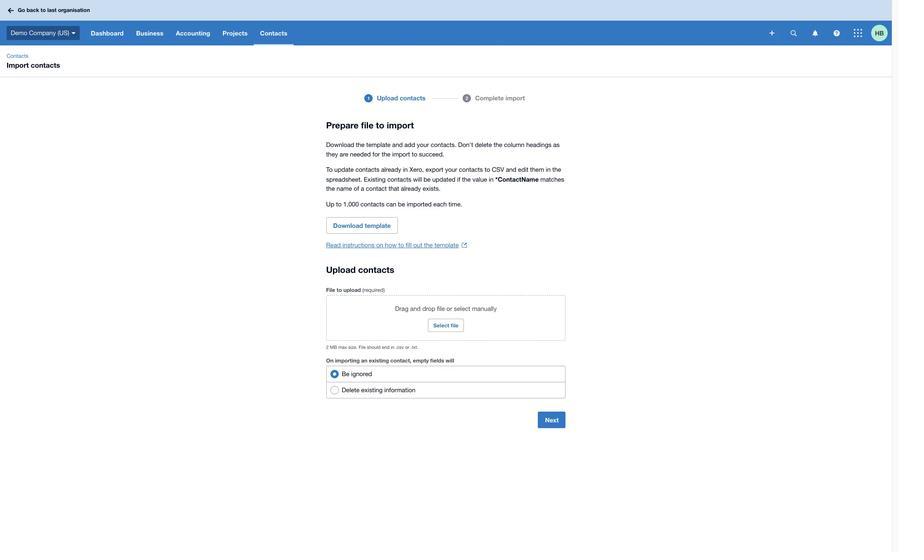 Task type: vqa. For each thing, say whether or not it's contained in the screenshot.
0004
no



Task type: describe. For each thing, give the bounding box(es) containing it.
1 horizontal spatial svg image
[[770, 31, 775, 36]]

navigation inside banner
[[85, 21, 764, 45]]

contacts link
[[3, 52, 32, 60]]

already inside matches the name of a contact that already exists.
[[401, 185, 421, 192]]

contact,
[[391, 358, 412, 364]]

xero,
[[410, 166, 424, 173]]

in right value
[[489, 176, 494, 183]]

on
[[377, 242, 384, 249]]

upload
[[344, 287, 361, 294]]

in right end
[[391, 345, 395, 350]]

contacts for contacts
[[260, 29, 288, 37]]

in left xero,
[[403, 166, 408, 173]]

contacts for contacts import contacts
[[7, 53, 28, 59]]

download for download template
[[333, 222, 363, 229]]

end
[[382, 345, 390, 350]]

back
[[27, 7, 39, 13]]

edit
[[518, 166, 529, 173]]

download template
[[333, 222, 391, 229]]

business button
[[130, 21, 170, 45]]

organisation
[[58, 7, 90, 13]]

drag and drop file or select manually
[[395, 306, 497, 313]]

1 vertical spatial will
[[446, 358, 455, 364]]

contacts inside contacts import contacts
[[31, 61, 60, 69]]

go back to last organisation
[[18, 7, 90, 13]]

will inside to update contacts already in xero, export your contacts to csv and edit them in the spreadsheet. existing contacts will be updated if the value in
[[413, 176, 422, 183]]

dashboard
[[91, 29, 124, 37]]

already inside to update contacts already in xero, export your contacts to csv and edit them in the spreadsheet. existing contacts will be updated if the value in
[[381, 166, 402, 173]]

out
[[414, 242, 423, 249]]

a
[[361, 185, 364, 192]]

select file
[[434, 322, 459, 329]]

to inside to update contacts already in xero, export your contacts to csv and edit them in the spreadsheet. existing contacts will be updated if the value in
[[485, 166, 491, 173]]

dashboard link
[[85, 21, 130, 45]]

select
[[454, 306, 471, 313]]

delete
[[475, 141, 492, 148]]

to
[[326, 166, 333, 173]]

time.
[[449, 201, 463, 208]]

prepare file to import
[[326, 120, 414, 131]]

fill
[[406, 242, 412, 249]]

projects button
[[217, 21, 254, 45]]

for
[[373, 151, 380, 158]]

.txt.
[[411, 345, 419, 350]]

csv
[[492, 166, 505, 173]]

to inside banner
[[41, 7, 46, 13]]

last
[[47, 7, 57, 13]]

add
[[405, 141, 415, 148]]

export
[[426, 166, 444, 173]]

0 vertical spatial or
[[447, 306, 453, 313]]

on importing an existing contact, empty fields will
[[326, 358, 455, 364]]

up to 1,000 contacts can be imported each time.
[[326, 201, 463, 208]]

the up matches
[[553, 166, 562, 173]]

and inside to update contacts already in xero, export your contacts to csv and edit them in the spreadsheet. existing contacts will be updated if the value in
[[506, 166, 517, 173]]

that
[[389, 185, 399, 192]]

contacts button
[[254, 21, 294, 45]]

next
[[545, 417, 559, 424]]

existing
[[364, 176, 386, 183]]

hb button
[[872, 21, 893, 45]]

to right up
[[336, 201, 342, 208]]

2 mb max size. file should end in .csv or .txt.
[[326, 345, 419, 350]]

mb
[[330, 345, 337, 350]]

.csv
[[396, 345, 404, 350]]

import inside tab list
[[506, 94, 525, 102]]

0 horizontal spatial be
[[398, 201, 405, 208]]

an
[[361, 358, 368, 364]]

fields
[[431, 358, 445, 364]]

*contactname
[[496, 175, 539, 183]]

1
[[368, 95, 370, 101]]

drag
[[395, 306, 409, 313]]

the right if
[[462, 176, 471, 183]]

be ignored
[[342, 371, 372, 378]]

to left fill
[[399, 242, 404, 249]]

be inside to update contacts already in xero, export your contacts to csv and edit them in the spreadsheet. existing contacts will be updated if the value in
[[424, 176, 431, 183]]

2 for 2 mb max size. file should end in .csv or .txt.
[[326, 345, 329, 350]]

import inside download the template and add your contacts. don't delete the column headings as they are needed for the import to succeed.
[[392, 151, 410, 158]]

file for prepare
[[361, 120, 374, 131]]

download the template and add your contacts. don't delete the column headings as they are needed for the import to succeed.
[[326, 141, 560, 158]]

instructions
[[343, 242, 375, 249]]

template inside download the template and add your contacts. don't delete the column headings as they are needed for the import to succeed.
[[367, 141, 391, 148]]

contacts.
[[431, 141, 457, 148]]

(required)
[[363, 287, 385, 294]]

max
[[339, 345, 347, 350]]

as
[[554, 141, 560, 148]]

to inside download the template and add your contacts. don't delete the column headings as they are needed for the import to succeed.
[[412, 151, 418, 158]]

2 horizontal spatial svg image
[[791, 30, 797, 36]]

to up for
[[376, 120, 385, 131]]

to left upload
[[337, 287, 342, 294]]

the right for
[[382, 151, 391, 158]]

column
[[504, 141, 525, 148]]

go
[[18, 7, 25, 13]]

of
[[354, 185, 359, 192]]

template inside button
[[365, 222, 391, 229]]

1,000
[[344, 201, 359, 208]]

demo
[[11, 29, 27, 36]]

needed
[[350, 151, 371, 158]]

are
[[340, 151, 349, 158]]

succeed.
[[419, 151, 445, 158]]

business
[[136, 29, 164, 37]]



Task type: locate. For each thing, give the bounding box(es) containing it.
contacts inside tab list
[[400, 94, 426, 102]]

1 vertical spatial already
[[401, 185, 421, 192]]

1 horizontal spatial upload
[[377, 94, 398, 102]]

next button
[[538, 412, 566, 429]]

1 horizontal spatial 2
[[466, 95, 468, 101]]

0 horizontal spatial contacts
[[7, 53, 28, 59]]

download up are
[[326, 141, 354, 148]]

to down add
[[412, 151, 418, 158]]

template up for
[[367, 141, 391, 148]]

0 horizontal spatial file
[[326, 287, 335, 294]]

1 horizontal spatial file
[[359, 345, 366, 350]]

on
[[326, 358, 334, 364]]

your
[[417, 141, 429, 148], [445, 166, 458, 173]]

value
[[473, 176, 487, 183]]

navigation
[[85, 21, 764, 45]]

demo company (us)
[[11, 29, 69, 36]]

contacts inside popup button
[[260, 29, 288, 37]]

1 horizontal spatial contacts
[[260, 29, 288, 37]]

importing
[[335, 358, 360, 364]]

complete
[[475, 94, 504, 102]]

to left last
[[41, 7, 46, 13]]

tab list
[[206, 90, 686, 119]]

upload contacts
[[377, 94, 426, 102], [326, 265, 395, 275]]

file
[[361, 120, 374, 131], [437, 306, 445, 313], [451, 322, 459, 329]]

file right select
[[451, 322, 459, 329]]

0 horizontal spatial your
[[417, 141, 429, 148]]

and left drop
[[410, 306, 421, 313]]

in
[[403, 166, 408, 173], [546, 166, 551, 173], [489, 176, 494, 183], [391, 345, 395, 350]]

(us)
[[58, 29, 69, 36]]

on importing an existing contact, empty fields will group
[[326, 366, 566, 399]]

0 vertical spatial template
[[367, 141, 391, 148]]

1 vertical spatial and
[[506, 166, 517, 173]]

existing inside "group"
[[362, 387, 383, 394]]

2 for 2
[[466, 95, 468, 101]]

svg image inside the demo company (us) popup button
[[71, 32, 76, 34]]

your inside to update contacts already in xero, export your contacts to csv and edit them in the spreadsheet. existing contacts will be updated if the value in
[[445, 166, 458, 173]]

be right can
[[398, 201, 405, 208]]

0 vertical spatial existing
[[369, 358, 389, 364]]

read
[[326, 242, 341, 249]]

be up exists.
[[424, 176, 431, 183]]

and inside download the template and add your contacts. don't delete the column headings as they are needed for the import to succeed.
[[393, 141, 403, 148]]

spreadsheet.
[[326, 176, 362, 183]]

should
[[367, 345, 381, 350]]

1 vertical spatial download
[[333, 222, 363, 229]]

they
[[326, 151, 338, 158]]

0 horizontal spatial svg image
[[71, 32, 76, 34]]

file to upload (required)
[[326, 287, 385, 294]]

download inside button
[[333, 222, 363, 229]]

0 horizontal spatial or
[[405, 345, 410, 350]]

select file button
[[428, 319, 464, 332]]

file right size.
[[359, 345, 366, 350]]

0 vertical spatial file
[[361, 120, 374, 131]]

contacts up import
[[7, 53, 28, 59]]

read instructions on how to fill out the template
[[326, 242, 459, 249]]

svg image
[[8, 8, 14, 13], [854, 29, 863, 37], [813, 30, 818, 36], [834, 30, 840, 36]]

0 horizontal spatial will
[[413, 176, 422, 183]]

2 vertical spatial template
[[435, 242, 459, 249]]

2 horizontal spatial file
[[451, 322, 459, 329]]

0 horizontal spatial 2
[[326, 345, 329, 350]]

import
[[506, 94, 525, 102], [387, 120, 414, 131], [392, 151, 410, 158]]

file for select
[[451, 322, 459, 329]]

information
[[385, 387, 416, 394]]

upload contacts up file to upload (required)
[[326, 265, 395, 275]]

go back to last organisation link
[[5, 3, 95, 18]]

0 vertical spatial will
[[413, 176, 422, 183]]

file right 'prepare'
[[361, 120, 374, 131]]

file left upload
[[326, 287, 335, 294]]

in up matches
[[546, 166, 551, 173]]

ignored
[[351, 371, 372, 378]]

1 horizontal spatial file
[[437, 306, 445, 313]]

contacts inside contacts import contacts
[[7, 53, 28, 59]]

existing down ignored
[[362, 387, 383, 394]]

0 vertical spatial download
[[326, 141, 354, 148]]

select
[[434, 322, 450, 329]]

svg image inside go back to last organisation link
[[8, 8, 14, 13]]

0 horizontal spatial file
[[361, 120, 374, 131]]

1 vertical spatial file
[[359, 345, 366, 350]]

the left name
[[326, 185, 335, 192]]

upload right 1 at the top of page
[[377, 94, 398, 102]]

empty
[[413, 358, 429, 364]]

the inside matches the name of a contact that already exists.
[[326, 185, 335, 192]]

1 vertical spatial be
[[398, 201, 405, 208]]

1 vertical spatial contacts
[[7, 53, 28, 59]]

file
[[326, 287, 335, 294], [359, 345, 366, 350]]

download down 1,000
[[333, 222, 363, 229]]

don't
[[458, 141, 474, 148]]

0 vertical spatial your
[[417, 141, 429, 148]]

contact
[[366, 185, 387, 192]]

0 vertical spatial 2
[[466, 95, 468, 101]]

updated
[[433, 176, 456, 183]]

imported
[[407, 201, 432, 208]]

1 horizontal spatial or
[[447, 306, 453, 313]]

0 vertical spatial and
[[393, 141, 403, 148]]

contacts
[[31, 61, 60, 69], [400, 94, 426, 102], [356, 166, 380, 173], [459, 166, 483, 173], [388, 176, 412, 183], [361, 201, 385, 208], [358, 265, 395, 275]]

the up needed
[[356, 141, 365, 148]]

delete existing information
[[342, 387, 416, 394]]

download template button
[[326, 217, 398, 234]]

already right that
[[401, 185, 421, 192]]

already up the existing
[[381, 166, 402, 173]]

them
[[531, 166, 545, 173]]

tab list containing upload contacts
[[206, 90, 686, 119]]

1 vertical spatial existing
[[362, 387, 383, 394]]

2 vertical spatial import
[[392, 151, 410, 158]]

name
[[337, 185, 352, 192]]

how
[[385, 242, 397, 249]]

complete import
[[475, 94, 525, 102]]

0 vertical spatial import
[[506, 94, 525, 102]]

file right drop
[[437, 306, 445, 313]]

import up add
[[387, 120, 414, 131]]

update
[[335, 166, 354, 173]]

be
[[424, 176, 431, 183], [398, 201, 405, 208]]

1 horizontal spatial your
[[445, 166, 458, 173]]

size.
[[348, 345, 358, 350]]

or
[[447, 306, 453, 313], [405, 345, 410, 350]]

import down add
[[392, 151, 410, 158]]

accounting button
[[170, 21, 217, 45]]

2
[[466, 95, 468, 101], [326, 345, 329, 350]]

download for download the template and add your contacts. don't delete the column headings as they are needed for the import to succeed.
[[326, 141, 354, 148]]

your inside download the template and add your contacts. don't delete the column headings as they are needed for the import to succeed.
[[417, 141, 429, 148]]

1 vertical spatial template
[[365, 222, 391, 229]]

matches the name of a contact that already exists.
[[326, 176, 565, 192]]

existing down should
[[369, 358, 389, 364]]

to left csv
[[485, 166, 491, 173]]

upload inside tab list
[[377, 94, 398, 102]]

template right the out
[[435, 242, 459, 249]]

exists.
[[423, 185, 441, 192]]

download inside download the template and add your contacts. don't delete the column headings as they are needed for the import to succeed.
[[326, 141, 354, 148]]

will
[[413, 176, 422, 183], [446, 358, 455, 364]]

download
[[326, 141, 354, 148], [333, 222, 363, 229]]

contacts
[[260, 29, 288, 37], [7, 53, 28, 59]]

prepare
[[326, 120, 359, 131]]

2 horizontal spatial and
[[506, 166, 517, 173]]

hb
[[876, 29, 885, 37]]

to update contacts already in xero, export your contacts to csv and edit them in the spreadsheet. existing contacts will be updated if the value in
[[326, 166, 562, 183]]

0 horizontal spatial and
[[393, 141, 403, 148]]

0 vertical spatial upload contacts
[[377, 94, 426, 102]]

contacts right projects
[[260, 29, 288, 37]]

0 vertical spatial file
[[326, 287, 335, 294]]

existing
[[369, 358, 389, 364], [362, 387, 383, 394]]

navigation containing dashboard
[[85, 21, 764, 45]]

banner containing hb
[[0, 0, 893, 45]]

1 horizontal spatial be
[[424, 176, 431, 183]]

2 vertical spatial file
[[451, 322, 459, 329]]

manually
[[472, 306, 497, 313]]

can
[[386, 201, 397, 208]]

upload up upload
[[326, 265, 356, 275]]

will down xero,
[[413, 176, 422, 183]]

or left 'select'
[[447, 306, 453, 313]]

1 vertical spatial your
[[445, 166, 458, 173]]

demo company (us) button
[[0, 21, 85, 45]]

your up the updated at the top of the page
[[445, 166, 458, 173]]

banner
[[0, 0, 893, 45]]

drop
[[423, 306, 436, 313]]

2 left 'complete'
[[466, 95, 468, 101]]

company
[[29, 29, 56, 36]]

the
[[356, 141, 365, 148], [494, 141, 503, 148], [382, 151, 391, 158], [553, 166, 562, 173], [462, 176, 471, 183], [326, 185, 335, 192], [424, 242, 433, 249]]

svg image
[[791, 30, 797, 36], [770, 31, 775, 36], [71, 32, 76, 34]]

import right 'complete'
[[506, 94, 525, 102]]

template up on
[[365, 222, 391, 229]]

projects
[[223, 29, 248, 37]]

0 vertical spatial already
[[381, 166, 402, 173]]

matches
[[541, 176, 565, 183]]

2 left mb
[[326, 345, 329, 350]]

and up *contactname
[[506, 166, 517, 173]]

1 vertical spatial 2
[[326, 345, 329, 350]]

0 vertical spatial be
[[424, 176, 431, 183]]

contacts import contacts
[[7, 53, 60, 69]]

your up succeed. on the top of the page
[[417, 141, 429, 148]]

and left add
[[393, 141, 403, 148]]

1 horizontal spatial will
[[446, 358, 455, 364]]

import
[[7, 61, 29, 69]]

read instructions on how to fill out the template link
[[326, 241, 467, 251]]

will right fields
[[446, 358, 455, 364]]

0 horizontal spatial upload
[[326, 265, 356, 275]]

file inside button
[[451, 322, 459, 329]]

1 horizontal spatial and
[[410, 306, 421, 313]]

1 vertical spatial file
[[437, 306, 445, 313]]

1 vertical spatial upload
[[326, 265, 356, 275]]

the right the out
[[424, 242, 433, 249]]

delete
[[342, 387, 360, 394]]

1 vertical spatial import
[[387, 120, 414, 131]]

upload contacts right 1 at the top of page
[[377, 94, 426, 102]]

each
[[434, 201, 447, 208]]

2 vertical spatial and
[[410, 306, 421, 313]]

0 vertical spatial upload
[[377, 94, 398, 102]]

the right delete
[[494, 141, 503, 148]]

tab panel
[[206, 107, 686, 119]]

1 vertical spatial upload contacts
[[326, 265, 395, 275]]

or left '.txt.'
[[405, 345, 410, 350]]

1 vertical spatial or
[[405, 345, 410, 350]]

0 vertical spatial contacts
[[260, 29, 288, 37]]

if
[[457, 176, 461, 183]]

headings
[[527, 141, 552, 148]]



